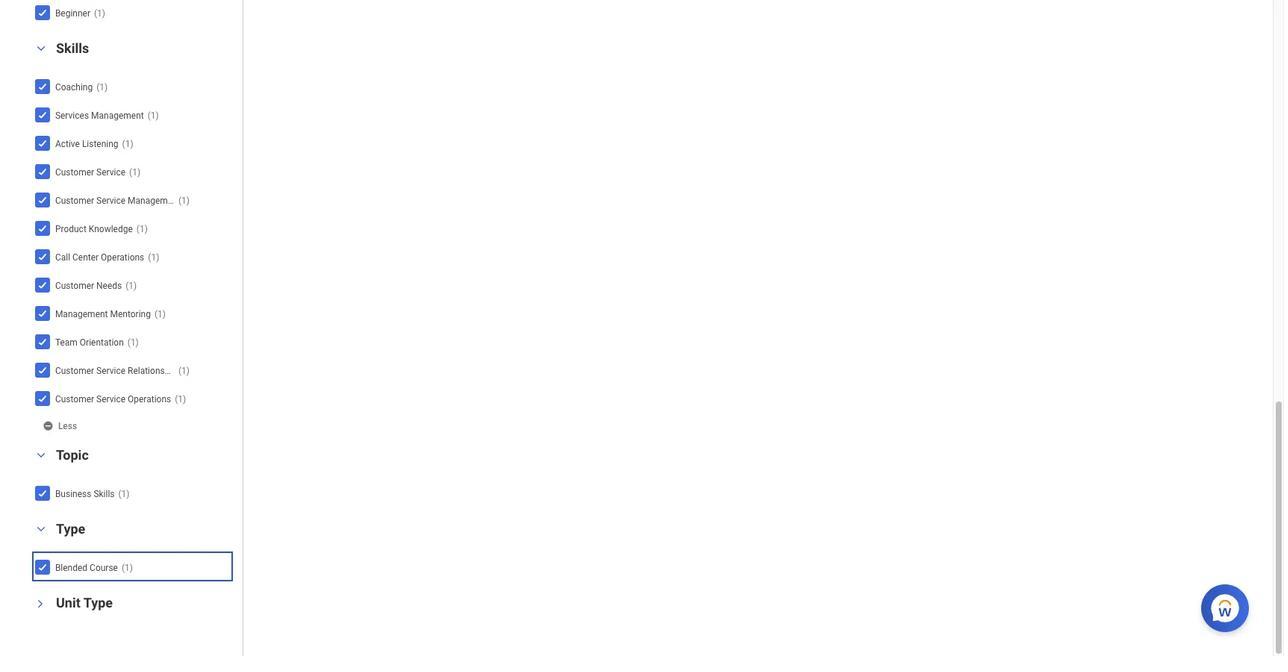Task type: vqa. For each thing, say whether or not it's contained in the screenshot.
inbox large icon
no



Task type: locate. For each thing, give the bounding box(es) containing it.
9 check small image from the top
[[34, 389, 51, 407]]

relationship
[[128, 366, 177, 376]]

less button
[[42, 419, 79, 432]]

2 service from the top
[[96, 195, 125, 206]]

center
[[72, 252, 99, 263]]

(1) for customer needs
[[126, 281, 137, 291]]

knowledge
[[89, 224, 133, 234]]

type down business
[[56, 521, 85, 537]]

team orientation
[[55, 337, 124, 348]]

4 check small image from the top
[[34, 191, 51, 209]]

chevron down image
[[32, 43, 50, 54], [32, 450, 50, 460], [32, 524, 50, 534]]

check small image left services
[[34, 106, 51, 124]]

0 horizontal spatial skills
[[56, 40, 89, 56]]

operations for call center operations
[[101, 252, 144, 263]]

3 check small image from the top
[[34, 134, 51, 152]]

1 check small image from the top
[[34, 106, 51, 124]]

product
[[55, 224, 86, 234]]

check small image left product
[[34, 219, 51, 237]]

check small image left customer service
[[34, 163, 51, 180]]

check small image left customer needs
[[34, 276, 51, 294]]

service for customer service management
[[96, 195, 125, 206]]

skills inside the topic group
[[94, 489, 115, 499]]

operations down knowledge
[[101, 252, 144, 263]]

2 vertical spatial chevron down image
[[32, 524, 50, 534]]

check small image inside type group
[[34, 558, 51, 576]]

customer needs
[[55, 281, 122, 291]]

chevron down image for topic
[[32, 450, 50, 460]]

check small image
[[34, 106, 51, 124], [34, 163, 51, 180], [34, 219, 51, 237], [34, 276, 51, 294], [34, 484, 51, 502], [34, 558, 51, 576]]

5 check small image from the top
[[34, 484, 51, 502]]

(1) for call center operations
[[148, 252, 159, 263]]

business
[[55, 489, 91, 499]]

customer for customer service operations
[[55, 394, 94, 405]]

service
[[96, 167, 125, 178], [96, 195, 125, 206], [96, 366, 125, 376], [96, 394, 125, 405]]

2 customer from the top
[[55, 195, 94, 206]]

check small image for business skills
[[34, 484, 51, 502]]

1 customer from the top
[[55, 167, 94, 178]]

check small image left business
[[34, 484, 51, 502]]

(1) for customer service relationship management
[[178, 366, 190, 376]]

customer down team
[[55, 366, 94, 376]]

2 chevron down image from the top
[[32, 450, 50, 460]]

management up the listening
[[91, 110, 144, 121]]

1 chevron down image from the top
[[32, 43, 50, 54]]

workday assistant region
[[1201, 579, 1255, 632]]

customer service
[[55, 167, 125, 178]]

chevron down image for type
[[32, 524, 50, 534]]

topic button
[[56, 447, 89, 463]]

6 check small image from the top
[[34, 304, 51, 322]]

customer up "less"
[[55, 394, 94, 405]]

0 vertical spatial operations
[[101, 252, 144, 263]]

(1)
[[94, 8, 105, 19], [96, 82, 108, 92], [148, 110, 159, 121], [122, 139, 133, 149], [129, 167, 140, 178], [178, 195, 190, 206], [136, 224, 148, 234], [148, 252, 159, 263], [126, 281, 137, 291], [155, 309, 166, 319], [128, 337, 139, 348], [178, 366, 190, 376], [175, 394, 186, 405], [118, 489, 130, 499], [122, 563, 133, 573]]

4 customer from the top
[[55, 366, 94, 376]]

0 vertical spatial type
[[56, 521, 85, 537]]

services management
[[55, 110, 144, 121]]

3 chevron down image from the top
[[32, 524, 50, 534]]

1 vertical spatial skills
[[94, 489, 115, 499]]

2 check small image from the top
[[34, 163, 51, 180]]

1 horizontal spatial skills
[[94, 489, 115, 499]]

8 check small image from the top
[[34, 361, 51, 379]]

type right unit
[[83, 595, 113, 611]]

4 check small image from the top
[[34, 276, 51, 294]]

skills down beginner
[[56, 40, 89, 56]]

service for customer service relationship management
[[96, 366, 125, 376]]

check small image
[[34, 3, 51, 21], [34, 77, 51, 95], [34, 134, 51, 152], [34, 191, 51, 209], [34, 248, 51, 266], [34, 304, 51, 322], [34, 333, 51, 351], [34, 361, 51, 379], [34, 389, 51, 407]]

coaching
[[55, 82, 93, 92]]

customer down active
[[55, 167, 94, 178]]

5 check small image from the top
[[34, 248, 51, 266]]

3 customer from the top
[[55, 281, 94, 291]]

type button
[[56, 521, 85, 537]]

check small image for customer service management
[[34, 191, 51, 209]]

skills right business
[[94, 489, 115, 499]]

(1) for customer service operations
[[175, 394, 186, 405]]

chevron down image for skills
[[32, 43, 50, 54]]

beginner
[[55, 8, 90, 19]]

check small image left blended
[[34, 558, 51, 576]]

management right relationship
[[179, 366, 232, 376]]

(1) inside the topic group
[[118, 489, 130, 499]]

1 check small image from the top
[[34, 3, 51, 21]]

customer service relationship management
[[55, 366, 232, 376]]

service up the customer service operations
[[96, 366, 125, 376]]

1 vertical spatial chevron down image
[[32, 450, 50, 460]]

product knowledge
[[55, 224, 133, 234]]

customer service management
[[55, 195, 180, 206]]

check small image for customer service relationship management
[[34, 361, 51, 379]]

call center operations
[[55, 252, 144, 263]]

0 vertical spatial skills
[[56, 40, 89, 56]]

2 check small image from the top
[[34, 77, 51, 95]]

call
[[55, 252, 70, 263]]

check small image for blended course
[[34, 558, 51, 576]]

chevron down image left the 'skills' button
[[32, 43, 50, 54]]

check small image for product knowledge
[[34, 219, 51, 237]]

4 service from the top
[[96, 394, 125, 405]]

1 vertical spatial operations
[[128, 394, 171, 405]]

(1) inside type group
[[122, 563, 133, 573]]

management
[[91, 110, 144, 121], [128, 195, 180, 206], [55, 309, 108, 319], [179, 366, 232, 376]]

skills
[[56, 40, 89, 56], [94, 489, 115, 499]]

customer
[[55, 167, 94, 178], [55, 195, 94, 206], [55, 281, 94, 291], [55, 366, 94, 376], [55, 394, 94, 405]]

customer down center on the left top
[[55, 281, 94, 291]]

management mentoring
[[55, 309, 151, 319]]

0 vertical spatial chevron down image
[[32, 43, 50, 54]]

service down customer service relationship management
[[96, 394, 125, 405]]

business skills
[[55, 489, 115, 499]]

management up knowledge
[[128, 195, 180, 206]]

(1) for customer service management
[[178, 195, 190, 206]]

check small image for customer service operations
[[34, 389, 51, 407]]

customer up product
[[55, 195, 94, 206]]

check small image for management mentoring
[[34, 304, 51, 322]]

chevron down image left the type button
[[32, 524, 50, 534]]

service for customer service
[[96, 167, 125, 178]]

service up knowledge
[[96, 195, 125, 206]]

type
[[56, 521, 85, 537], [83, 595, 113, 611]]

operations down relationship
[[128, 394, 171, 405]]

service up customer service management
[[96, 167, 125, 178]]

management down customer needs
[[55, 309, 108, 319]]

1 service from the top
[[96, 167, 125, 178]]

team
[[55, 337, 78, 348]]

3 service from the top
[[96, 366, 125, 376]]

check small image inside the topic group
[[34, 484, 51, 502]]

6 check small image from the top
[[34, 558, 51, 576]]

7 check small image from the top
[[34, 333, 51, 351]]

check small image for call center operations
[[34, 248, 51, 266]]

(1) for blended course
[[122, 563, 133, 573]]

5 customer from the top
[[55, 394, 94, 405]]

chevron down image left topic button
[[32, 450, 50, 460]]

operations
[[101, 252, 144, 263], [128, 394, 171, 405]]

unit type
[[56, 595, 113, 611]]

customer for customer service relationship management
[[55, 366, 94, 376]]

3 check small image from the top
[[34, 219, 51, 237]]



Task type: describe. For each thing, give the bounding box(es) containing it.
service for customer service operations
[[96, 394, 125, 405]]

skills group
[[30, 39, 235, 435]]

check small image for services management
[[34, 106, 51, 124]]

1 vertical spatial type
[[83, 595, 113, 611]]

(1) for management mentoring
[[155, 309, 166, 319]]

chevron down image
[[35, 595, 46, 613]]

customer for customer needs
[[55, 281, 94, 291]]

skills button
[[56, 40, 89, 56]]

needs
[[96, 281, 122, 291]]

topic
[[56, 447, 89, 463]]

(1) for product knowledge
[[136, 224, 148, 234]]

filter search field
[[30, 0, 243, 628]]

skills inside group
[[56, 40, 89, 56]]

orientation
[[80, 337, 124, 348]]

check small image for customer service
[[34, 163, 51, 180]]

active listening
[[55, 139, 118, 149]]

type inside type group
[[56, 521, 85, 537]]

(1) for beginner
[[94, 8, 105, 19]]

unit type button
[[56, 595, 113, 611]]

(1) for coaching
[[96, 82, 108, 92]]

blended
[[55, 563, 87, 573]]

operations for customer service operations
[[128, 394, 171, 405]]

course
[[90, 563, 118, 573]]

skills tree
[[34, 74, 232, 411]]

topic group
[[30, 446, 235, 509]]

check small image for beginner
[[34, 3, 51, 21]]

check small image for coaching
[[34, 77, 51, 95]]

(1) for active listening
[[122, 139, 133, 149]]

services
[[55, 110, 89, 121]]

listening
[[82, 139, 118, 149]]

(1) for business skills
[[118, 489, 130, 499]]

customer for customer service management
[[55, 195, 94, 206]]

blended course
[[55, 563, 118, 573]]

check small image for active listening
[[34, 134, 51, 152]]

customer service operations
[[55, 394, 171, 405]]

active
[[55, 139, 80, 149]]

(1) for customer service
[[129, 167, 140, 178]]

customer for customer service
[[55, 167, 94, 178]]

type group
[[30, 520, 235, 583]]

less
[[58, 421, 77, 431]]

check small image for team orientation
[[34, 333, 51, 351]]

(1) for team orientation
[[128, 337, 139, 348]]

mentoring
[[110, 309, 151, 319]]

check small image for customer needs
[[34, 276, 51, 294]]

(1) for services management
[[148, 110, 159, 121]]

unit
[[56, 595, 80, 611]]



